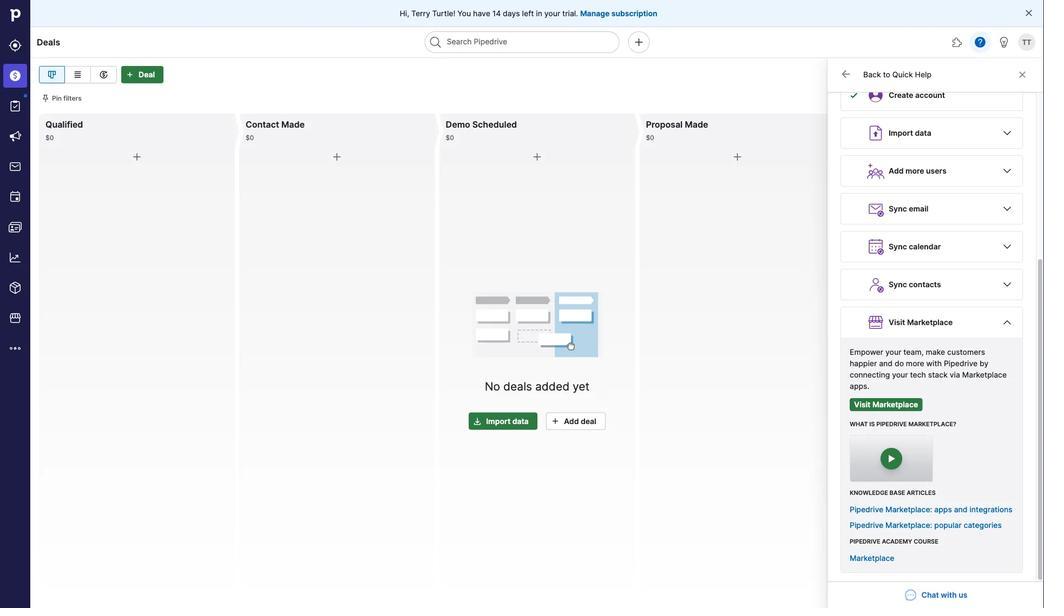 Task type: locate. For each thing, give the bounding box(es) containing it.
2 vertical spatial your
[[893, 371, 909, 380]]

0 vertical spatial with
[[927, 359, 943, 368]]

sort by: button
[[944, 92, 1025, 105]]

color primary image inside add deal button
[[549, 417, 562, 426]]

and right the apps
[[955, 505, 968, 515]]

calendar
[[910, 242, 942, 252]]

insights image
[[9, 251, 22, 264]]

0 horizontal spatial color primary inverted image
[[124, 70, 137, 79]]

color primary image
[[933, 70, 946, 79], [131, 151, 144, 164], [731, 151, 744, 164], [1002, 278, 1015, 291], [549, 417, 562, 426]]

by:
[[963, 95, 973, 102]]

1 vertical spatial and
[[955, 505, 968, 515]]

contact made
[[246, 119, 305, 130]]

in
[[536, 9, 543, 18]]

0 horizontal spatial data
[[513, 417, 529, 426]]

pipedrive down knowledge
[[851, 505, 884, 515]]

popular
[[935, 521, 963, 530]]

your
[[545, 9, 561, 18], [886, 348, 902, 357], [893, 371, 909, 380]]

2 made from the left
[[685, 119, 709, 130]]

data
[[916, 129, 932, 138], [513, 417, 529, 426]]

2 vertical spatial sync
[[890, 280, 908, 290]]

2 vertical spatial pipedrive
[[851, 521, 884, 530]]

no
[[485, 380, 501, 394]]

made right the proposal
[[685, 119, 709, 130]]

0 vertical spatial color primary inverted image
[[124, 70, 137, 79]]

subscription
[[612, 9, 658, 18]]

change order image
[[931, 94, 940, 103]]

your right in
[[545, 9, 561, 18]]

connecting
[[851, 371, 891, 380]]

import data down create account
[[890, 129, 932, 138]]

with down make
[[927, 359, 943, 368]]

made for contact made
[[282, 119, 305, 130]]

1 vertical spatial more
[[907, 359, 925, 368]]

0 vertical spatial sync
[[890, 205, 908, 214]]

sync left the email
[[890, 205, 908, 214]]

marketplace: for popular
[[886, 521, 933, 530]]

your down "do"
[[893, 371, 909, 380]]

and
[[880, 359, 893, 368], [955, 505, 968, 515]]

0 vertical spatial pipedrive
[[945, 359, 978, 368]]

categories
[[965, 521, 1003, 530]]

1 sync from the top
[[890, 205, 908, 214]]

visit marketplace
[[890, 318, 954, 327], [855, 401, 919, 410]]

leads image
[[9, 39, 22, 52]]

sync for sync contacts
[[890, 280, 908, 290]]

days
[[503, 9, 520, 18]]

1 horizontal spatial made
[[685, 119, 709, 130]]

marketplace: up academy
[[886, 521, 933, 530]]

1 horizontal spatial visit
[[890, 318, 906, 327]]

manage
[[581, 9, 610, 18]]

us
[[960, 591, 968, 601]]

import down create
[[890, 129, 914, 138]]

sales inbox image
[[9, 160, 22, 173]]

empower your team, make customers happier and do more with pipedrive by connecting your tech stack via marketplace apps.
[[851, 348, 1008, 391]]

color primary image inside pipeline button
[[933, 70, 946, 79]]

color primary inverted image for deal
[[124, 70, 137, 79]]

via
[[951, 371, 961, 380]]

back to quick help
[[864, 70, 932, 79]]

marketplace down by
[[963, 371, 1008, 380]]

import
[[890, 129, 914, 138], [487, 417, 511, 426]]

pipedrive up the "pipedrive academy course" at the right
[[851, 521, 884, 530]]

more
[[906, 167, 925, 176], [907, 359, 925, 368]]

0 horizontal spatial add
[[564, 417, 579, 426]]

marketplace:
[[886, 505, 933, 515], [886, 521, 933, 530]]

pipedrive up marketplace link
[[851, 539, 881, 546]]

visit down apps.
[[855, 401, 871, 410]]

deals
[[37, 37, 60, 47]]

quick help image
[[975, 36, 988, 49]]

trial.
[[563, 9, 579, 18]]

qualified
[[46, 119, 83, 130]]

data down change order icon
[[916, 129, 932, 138]]

import down "no"
[[487, 417, 511, 426]]

pipedrive
[[945, 359, 978, 368], [851, 505, 884, 515], [851, 521, 884, 530]]

color primary image
[[1025, 9, 1034, 17], [886, 70, 899, 79], [1021, 70, 1034, 79], [41, 94, 50, 103], [1002, 127, 1015, 140], [331, 151, 344, 164], [531, 151, 544, 164], [932, 151, 945, 164], [1002, 165, 1015, 178], [1002, 203, 1015, 216], [1002, 241, 1015, 254], [1002, 316, 1015, 329]]

0 vertical spatial visit
[[890, 318, 906, 327]]

marketplace down the "pipedrive academy course" at the right
[[851, 554, 895, 563]]

pin filters button
[[39, 92, 86, 105]]

add deal button
[[547, 413, 606, 430]]

menu item
[[0, 61, 30, 91]]

proposal
[[646, 119, 683, 130]]

1 vertical spatial color primary inverted image
[[471, 417, 484, 426]]

pipeline image
[[46, 68, 59, 81]]

customers
[[948, 348, 986, 357]]

2 sync from the top
[[890, 242, 908, 252]]

apps.
[[851, 382, 870, 391]]

1 vertical spatial marketplace:
[[886, 521, 933, 530]]

1 vertical spatial add
[[564, 417, 579, 426]]

0 vertical spatial pipedrive
[[877, 421, 908, 428]]

1 marketplace: from the top
[[886, 505, 933, 515]]

visit marketplace up the team,
[[890, 318, 954, 327]]

marketplace up what is pipedrive marketplace?
[[873, 401, 919, 410]]

marketplace
[[908, 318, 954, 327], [963, 371, 1008, 380], [873, 401, 919, 410], [851, 554, 895, 563]]

1 more from the top
[[906, 167, 925, 176]]

1 horizontal spatial add
[[890, 167, 904, 176]]

email
[[910, 205, 929, 214]]

0 horizontal spatial visit
[[855, 401, 871, 410]]

0 horizontal spatial import
[[487, 417, 511, 426]]

filters
[[63, 95, 82, 102]]

more inside empower your team, make customers happier and do more with pipedrive by connecting your tech stack via marketplace apps.
[[907, 359, 925, 368]]

with
[[927, 359, 943, 368], [942, 591, 958, 601]]

contacts image
[[9, 221, 22, 234]]

2 more from the top
[[907, 359, 925, 368]]

1 horizontal spatial color primary inverted image
[[471, 417, 484, 426]]

1 vertical spatial import
[[487, 417, 511, 426]]

1 horizontal spatial data
[[916, 129, 932, 138]]

started
[[903, 119, 934, 130]]

visit marketplace up is
[[855, 401, 919, 410]]

0 vertical spatial marketplace:
[[886, 505, 933, 515]]

pipedrive right is
[[877, 421, 908, 428]]

tech
[[911, 371, 927, 380]]

pipedrive inside empower your team, make customers happier and do more with pipedrive by connecting your tech stack via marketplace apps.
[[945, 359, 978, 368]]

pipedrive down customers
[[945, 359, 978, 368]]

0 horizontal spatial and
[[880, 359, 893, 368]]

data down deals
[[513, 417, 529, 426]]

import data down deals
[[487, 417, 529, 426]]

more down the team,
[[907, 359, 925, 368]]

0 horizontal spatial import data
[[487, 417, 529, 426]]

stack
[[929, 371, 948, 380]]

marketplace link
[[851, 554, 895, 563]]

color positive image
[[851, 91, 859, 100]]

0 vertical spatial and
[[880, 359, 893, 368]]

visit up the team,
[[890, 318, 906, 327]]

account
[[916, 91, 946, 100]]

and left "do"
[[880, 359, 893, 368]]

products image
[[9, 282, 22, 295]]

data inside button
[[513, 417, 529, 426]]

add for add deal
[[564, 417, 579, 426]]

yet
[[573, 380, 590, 394]]

made right contact
[[282, 119, 305, 130]]

your up "do"
[[886, 348, 902, 357]]

color primary inverted image inside deal button
[[124, 70, 137, 79]]

1 made from the left
[[282, 119, 305, 130]]

marketplace: down base
[[886, 505, 933, 515]]

0 vertical spatial add
[[890, 167, 904, 176]]

contact
[[246, 119, 279, 130]]

made for proposal made
[[685, 119, 709, 130]]

add inside button
[[564, 417, 579, 426]]

0 vertical spatial data
[[916, 129, 932, 138]]

demo scheduled
[[446, 119, 517, 130]]

more image
[[9, 342, 22, 355]]

1 vertical spatial import data
[[487, 417, 529, 426]]

sync left calendar
[[890, 242, 908, 252]]

with left us at the right bottom
[[942, 591, 958, 601]]

0 horizontal spatial made
[[282, 119, 305, 130]]

color primary inverted image inside import data button
[[471, 417, 484, 426]]

to
[[884, 70, 891, 79]]

1 horizontal spatial import
[[890, 129, 914, 138]]

terry
[[412, 9, 431, 18]]

more left the users
[[906, 167, 925, 176]]

3 sync from the top
[[890, 280, 908, 290]]

sync
[[890, 205, 908, 214], [890, 242, 908, 252], [890, 280, 908, 290]]

create
[[890, 91, 914, 100]]

1 vertical spatial data
[[513, 417, 529, 426]]

0 vertical spatial import
[[890, 129, 914, 138]]

tt
[[1023, 38, 1032, 46]]

articles
[[908, 490, 937, 497]]

contacts
[[910, 280, 942, 290]]

deal
[[139, 70, 155, 79]]

1 vertical spatial pipedrive
[[851, 505, 884, 515]]

color undefined image
[[9, 100, 22, 113]]

forecast image
[[97, 68, 110, 81]]

1 horizontal spatial and
[[955, 505, 968, 515]]

add left deal
[[564, 417, 579, 426]]

add up 'sync email'
[[890, 167, 904, 176]]

0 vertical spatial more
[[906, 167, 925, 176]]

color primary image inside pipeline button
[[886, 70, 899, 79]]

knowledge base articles
[[851, 490, 937, 497]]

0 vertical spatial import data
[[890, 129, 932, 138]]

menu
[[0, 0, 30, 609]]

empower
[[851, 348, 884, 357]]

sync left contacts
[[890, 280, 908, 290]]

2 marketplace: from the top
[[886, 521, 933, 530]]

proposal made
[[646, 119, 709, 130]]

made
[[282, 119, 305, 130], [685, 119, 709, 130]]

import data
[[890, 129, 932, 138], [487, 417, 529, 426]]

campaigns image
[[9, 130, 22, 143]]

1 vertical spatial sync
[[890, 242, 908, 252]]

add
[[890, 167, 904, 176], [564, 417, 579, 426]]

color primary image inside the everyone button
[[1021, 70, 1034, 79]]

with inside empower your team, make customers happier and do more with pipedrive by connecting your tech stack via marketplace apps.
[[927, 359, 943, 368]]

left
[[523, 9, 534, 18]]

color primary inverted image
[[124, 70, 137, 79], [471, 417, 484, 426]]



Task type: vqa. For each thing, say whether or not it's contained in the screenshot.
Leads icon
yes



Task type: describe. For each thing, give the bounding box(es) containing it.
sync email
[[890, 205, 929, 214]]

make
[[927, 348, 946, 357]]

course
[[915, 539, 939, 546]]

pipedrive for pipedrive marketplace: popular categories
[[851, 521, 884, 530]]

marketplace image
[[9, 312, 22, 325]]

home image
[[7, 7, 23, 23]]

pipedrive for pipedrive marketplace: apps and integrations
[[851, 505, 884, 515]]

deals image
[[9, 69, 22, 82]]

no deals added yet
[[485, 380, 590, 394]]

info image
[[1028, 94, 1036, 103]]

pipedrive academy course
[[851, 539, 939, 546]]

deal button
[[121, 66, 164, 83]]

hi, terry turtle! you have 14 days left in your  trial. manage subscription
[[400, 9, 658, 18]]

users
[[927, 167, 947, 176]]

deal
[[581, 417, 597, 426]]

chat with us
[[922, 591, 968, 601]]

base
[[890, 490, 906, 497]]

back
[[864, 70, 882, 79]]

pipedrive marketplace: apps and integrations
[[851, 505, 1013, 515]]

turtle!
[[433, 9, 456, 18]]

marketplace inside the visit marketplace link
[[873, 401, 919, 410]]

marketplace inside empower your team, make customers happier and do more with pipedrive by connecting your tech stack via marketplace apps.
[[963, 371, 1008, 380]]

1 vertical spatial your
[[886, 348, 902, 357]]

add for add more users
[[890, 167, 904, 176]]

academy
[[883, 539, 913, 546]]

1 vertical spatial pipedrive
[[851, 539, 881, 546]]

pin filters
[[52, 95, 82, 102]]

you
[[458, 9, 471, 18]]

activities image
[[9, 191, 22, 204]]

sync contacts
[[890, 280, 942, 290]]

do
[[895, 359, 905, 368]]

apps
[[935, 505, 953, 515]]

1 vertical spatial visit marketplace
[[855, 401, 919, 410]]

pipedrive marketplace: popular categories link
[[851, 521, 1003, 530]]

marketplace up make
[[908, 318, 954, 327]]

color secondary image
[[841, 69, 852, 80]]

everyone
[[986, 70, 1021, 79]]

pipedrive marketplace: apps and integrations link
[[851, 505, 1013, 515]]

pipeline button
[[883, 66, 948, 83]]

demo
[[446, 119, 471, 130]]

1 horizontal spatial import data
[[890, 129, 932, 138]]

is
[[870, 421, 876, 428]]

1 vertical spatial visit
[[855, 401, 871, 410]]

14
[[493, 9, 501, 18]]

import data button
[[469, 413, 538, 430]]

what is pipedrive marketplace?
[[851, 421, 957, 428]]

by
[[981, 359, 989, 368]]

quick add image
[[633, 36, 646, 49]]

manage subscription link
[[581, 8, 658, 19]]

deals
[[504, 380, 533, 394]]

added
[[536, 380, 570, 394]]

help
[[916, 70, 932, 79]]

everyone button
[[970, 66, 1036, 83]]

chat
[[922, 591, 940, 601]]

create account
[[890, 91, 946, 100]]

Search Pipedrive field
[[425, 31, 620, 53]]

list image
[[71, 68, 84, 81]]

pipedrive marketplace: popular categories
[[851, 521, 1003, 530]]

sync calendar
[[890, 242, 942, 252]]

sort by:
[[948, 95, 973, 102]]

sync for sync calendar
[[890, 242, 908, 252]]

negotiations
[[847, 119, 900, 130]]

happier
[[851, 359, 878, 368]]

sales assistant image
[[998, 36, 1011, 49]]

pipeline
[[901, 70, 930, 79]]

import data inside button
[[487, 417, 529, 426]]

0 vertical spatial visit marketplace
[[890, 318, 954, 327]]

0 vertical spatial your
[[545, 9, 561, 18]]

knowledge
[[851, 490, 889, 497]]

team,
[[904, 348, 925, 357]]

pin
[[52, 95, 62, 102]]

tt button
[[1017, 31, 1039, 53]]

color primary image inside pin filters button
[[41, 94, 50, 103]]

import inside button
[[487, 417, 511, 426]]

marketplace?
[[909, 421, 957, 428]]

marketplace: for apps
[[886, 505, 933, 515]]

add deal
[[564, 417, 597, 426]]

quick
[[893, 70, 914, 79]]

and inside empower your team, make customers happier and do more with pipedrive by connecting your tech stack via marketplace apps.
[[880, 359, 893, 368]]

color secondary image
[[1017, 70, 1030, 79]]

color primary inverted image for import data
[[471, 417, 484, 426]]

have
[[474, 9, 491, 18]]

1 vertical spatial with
[[942, 591, 958, 601]]

scheduled
[[473, 119, 517, 130]]

add more users
[[890, 167, 947, 176]]

$0
[[865, 70, 875, 79]]

what
[[851, 421, 869, 428]]

sort
[[948, 95, 962, 102]]

negotiations started
[[847, 119, 934, 130]]

integrations
[[970, 505, 1013, 515]]

hi,
[[400, 9, 410, 18]]

sync for sync email
[[890, 205, 908, 214]]



